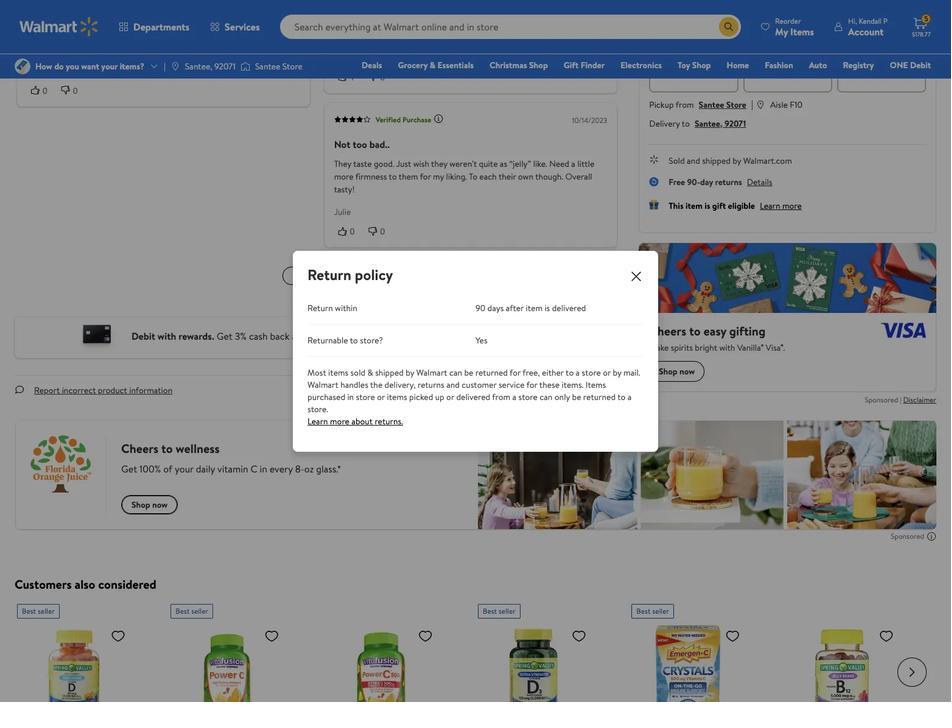Task type: describe. For each thing, give the bounding box(es) containing it.
electronics
[[621, 59, 662, 71]]

0 horizontal spatial at
[[292, 330, 300, 343]]

one debit link
[[885, 58, 937, 72]]

1 horizontal spatial store
[[519, 391, 538, 403]]

$178.77
[[913, 30, 931, 38]]

items
[[586, 379, 606, 391]]

this
[[669, 200, 684, 212]]

santee
[[699, 99, 725, 111]]

walmart+
[[895, 76, 932, 88]]

vitafusion
[[367, 4, 405, 16]]

customers
[[15, 576, 72, 593]]

0 vertical spatial glob.
[[126, 10, 147, 23]]

fire
[[27, 65, 41, 77]]

0 horizontal spatial or
[[377, 391, 385, 403]]

delivered inside most items sold & shipped by walmart can be returned for free, either to a store or by mail. walmart handles the delivery, returns and customer service for these items. items purchased in store or items picked up or delivered from a store can only be returned to a store. learn more about returns.
[[457, 391, 491, 403]]

2 horizontal spatial or
[[603, 366, 611, 379]]

too
[[353, 138, 367, 151]]

"jelly"
[[510, 158, 531, 170]]

5
[[925, 14, 929, 24]]

little
[[578, 158, 595, 170]]

0 button up policy
[[365, 226, 395, 238]]

powerful
[[520, 4, 553, 16]]

0 horizontal spatial walmart
[[308, 379, 339, 391]]

get
[[217, 330, 233, 343]]

1 horizontal spatial items
[[387, 391, 407, 403]]

how do you want your item?
[[650, 3, 785, 19]]

auto
[[809, 59, 828, 71]]

terms
[[432, 330, 457, 343]]

seller for spring valley vitamin d3 softgels, 125 mcg per softgel, 5,000 iu, 250 count image
[[499, 606, 516, 616]]

grocery & essentials
[[398, 59, 474, 71]]

0 horizontal spatial into
[[101, 10, 118, 23]]

intent image for shipping image
[[684, 32, 704, 51]]

2 horizontal spatial store
[[582, 366, 601, 379]]

0 vertical spatial 1
[[120, 10, 124, 23]]

a left "items"
[[576, 366, 580, 379]]

home
[[727, 59, 750, 71]]

within
[[335, 302, 357, 314]]

best seller for first product group from the left
[[22, 606, 55, 616]]

gift
[[713, 200, 726, 212]]

how
[[650, 3, 671, 19]]

Walmart Site-Wide search field
[[280, 15, 741, 39]]

gift
[[564, 59, 579, 71]]

1 vertical spatial can
[[540, 391, 553, 403]]

Search search field
[[280, 15, 741, 39]]

mail.
[[624, 366, 641, 379]]

electronics link
[[615, 58, 668, 72]]

sponsored | disclaimer
[[865, 395, 937, 406]]

gift finder
[[564, 59, 605, 71]]

shipping
[[678, 52, 710, 64]]

add to favorites list, spring valley vitamin b12 vegetarian jelly beans, 5000 mcg, 60 count image
[[880, 629, 894, 644]]

about
[[352, 415, 373, 427]]

registry
[[843, 59, 875, 71]]

4 product group from the left
[[632, 599, 759, 702]]

spring valley vitamin d3 softgels, 125 mcg per softgel, 5,000 iu, 250 count image
[[478, 624, 592, 702]]

gummies for gummies must have sat out in heat for a while because they melted into one glob.
[[27, 30, 61, 42]]

return policy
[[308, 264, 393, 285]]

one inside "gummies must have sat out in heat for a while because they melted into one glob."
[[27, 43, 41, 55]]

see all reviews
[[293, 270, 346, 282]]

the down vitamin.
[[401, 16, 413, 29]]

0 vertical spatial delivered
[[552, 302, 586, 314]]

return for return within
[[308, 302, 333, 314]]

store.
[[308, 403, 328, 415]]

1 horizontal spatial by
[[613, 366, 622, 379]]

purchased
[[308, 391, 345, 403]]

0 horizontal spatial items
[[328, 366, 349, 379]]

own
[[518, 171, 534, 183]]

yes
[[476, 334, 488, 346]]

reviews
[[319, 270, 346, 282]]

1 horizontal spatial returns
[[716, 176, 742, 188]]

0 for 0 button below must
[[73, 86, 78, 96]]

returns.
[[375, 415, 403, 427]]

1 horizontal spatial learn
[[760, 200, 781, 212]]

pickup for pickup from santee store |
[[650, 99, 674, 111]]

to right either
[[566, 366, 574, 379]]

pickup today
[[776, 52, 800, 73]]

though.
[[536, 171, 564, 183]]

1 horizontal spatial &
[[430, 59, 436, 71]]

0 horizontal spatial up
[[343, 330, 353, 343]]

good.
[[374, 158, 395, 170]]

0 horizontal spatial |
[[752, 98, 754, 111]]

essentials
[[438, 59, 474, 71]]

& inside most items sold & shipped by walmart can be returned for free, either to a store or by mail. walmart handles the delivery, returns and customer service for these items. items purchased in store or items picked up or delivered from a store can only be returned to a store. learn more about returns.
[[368, 366, 373, 379]]

learn more about returns. link
[[308, 415, 644, 427]]

details
[[747, 176, 773, 188]]

i right vitamin.
[[437, 4, 440, 16]]

1 horizontal spatial like
[[386, 16, 399, 29]]

christmas
[[490, 59, 527, 71]]

delivery for to
[[650, 118, 680, 130]]

deals link
[[356, 58, 388, 72]]

1 horizontal spatial shipped
[[703, 155, 731, 167]]

10/14/2023
[[572, 115, 608, 126]]

1 horizontal spatial or
[[447, 391, 455, 403]]

to left $50
[[356, 330, 365, 343]]

2 product group from the left
[[171, 599, 298, 702]]

report
[[34, 384, 60, 396]]

purchase
[[403, 114, 432, 125]]

handles
[[341, 379, 369, 391]]

1 vertical spatial day
[[701, 176, 713, 188]]

days
[[488, 302, 504, 314]]

item?
[[758, 3, 785, 19]]

next slide for customers also considered list image
[[898, 658, 927, 687]]

flavor.
[[415, 16, 438, 29]]

firmness
[[356, 171, 387, 183]]

gifting made easy image
[[650, 200, 659, 210]]

sold
[[669, 155, 685, 167]]

0 horizontal spatial see
[[293, 270, 306, 282]]

walmart.com
[[744, 155, 792, 167]]

0 for 0 button on top of policy
[[380, 227, 385, 237]]

0 horizontal spatial debit
[[132, 330, 155, 343]]

i like the vitafusion vitamin. i take this one and the powerful multi vitamins one because i like the flavor. i take it twice a day (one in the morning and one at night).
[[334, 4, 606, 41]]

intent image for delivery image
[[872, 32, 892, 51]]

toy
[[678, 59, 691, 71]]

quite
[[479, 158, 498, 170]]

0 vertical spatial take
[[442, 4, 457, 16]]

returnable
[[308, 334, 348, 346]]

overall
[[566, 171, 593, 183]]

finder
[[581, 59, 605, 71]]

add to favorites list, emergen-c crystals, on-the-go emergen-c immune support, orange vitality - 28 stick packs image
[[726, 629, 740, 644]]

ad disclaimer and feedback for marqueedisplayad image
[[927, 532, 937, 541]]

registry link
[[838, 58, 880, 72]]

verified
[[376, 114, 401, 125]]

seller for the emergen-c crystals, on-the-go emergen-c immune support, orange vitality - 28 stick packs image
[[653, 606, 670, 616]]

0 button down the fire
[[27, 85, 57, 97]]

i up "peter"
[[334, 4, 337, 16]]

best for first product group from right
[[637, 606, 651, 616]]

peter
[[334, 52, 355, 64]]

a inside 'i like the vitafusion vitamin. i take this one and the powerful multi vitamins one because i like the flavor. i take it twice a day (one in the morning and one at night).'
[[491, 16, 495, 29]]

to left store?
[[350, 334, 358, 346]]

gummies must have sat out in heat for a while because they melted into one glob.
[[27, 30, 290, 55]]

gummies for gummies melted into 1 glob.
[[27, 10, 67, 23]]

want
[[709, 3, 732, 19]]

tomorrow
[[690, 63, 722, 73]]

0 vertical spatial item
[[686, 200, 703, 212]]

verified purchase
[[376, 114, 432, 125]]

90-
[[688, 176, 701, 188]]

0 button down julie at left top
[[334, 226, 365, 238]]

and inside most items sold & shipped by walmart can be returned for free, either to a store or by mail. walmart handles the delivery, returns and customer service for these items. items purchased in store or items picked up or delivered from a store can only be returned to a store. learn more about returns.
[[447, 379, 460, 391]]

back
[[270, 330, 290, 343]]

0 vertical spatial like
[[339, 4, 351, 16]]

to left santee, on the top of the page
[[682, 118, 690, 130]]

return for return policy
[[308, 264, 352, 285]]

0 vertical spatial be
[[465, 366, 474, 379]]

toy shop link
[[673, 58, 717, 72]]

1 inside button
[[350, 72, 355, 82]]

most items sold & shipped by walmart can be returned for free, either to a store or by mail. walmart handles the delivery, returns and customer service for these items. items purchased in store or items picked up or delivered from a store can only be returned to a store. learn more about returns.
[[308, 366, 641, 427]]

disclaimer button
[[904, 395, 937, 406]]

most
[[308, 366, 326, 379]]

morning
[[553, 16, 584, 29]]

twice
[[469, 16, 488, 29]]

free
[[669, 176, 686, 188]]

the down powerful
[[539, 16, 551, 29]]

0 horizontal spatial melted
[[69, 10, 99, 23]]

5 $178.77
[[913, 14, 931, 38]]

santee,
[[695, 118, 723, 130]]

gift finder link
[[559, 58, 611, 72]]

a right $50
[[385, 330, 390, 343]]

multi
[[555, 4, 574, 16]]

shop for christmas shop
[[529, 59, 548, 71]]

0 horizontal spatial store
[[356, 391, 375, 403]]

after
[[506, 302, 524, 314]]

it
[[461, 16, 467, 29]]



Task type: vqa. For each thing, say whether or not it's contained in the screenshot.
Deal
no



Task type: locate. For each thing, give the bounding box(es) containing it.
pickup
[[776, 52, 800, 64], [650, 99, 674, 111]]

1 vertical spatial more
[[783, 200, 802, 212]]

pickup down arrives
[[650, 99, 674, 111]]

1 horizontal spatial see
[[415, 330, 430, 343]]

more inside most items sold & shipped by walmart can be returned for free, either to a store or by mail. walmart handles the delivery, returns and customer service for these items. items purchased in store or items picked up or delivered from a store can only be returned to a store. learn more about returns.
[[330, 415, 350, 427]]

more inside they taste good. just wish they weren't quite as "jelly" like. need a little more firmness to them for my liking. to each their own though. overall tasty!
[[334, 171, 354, 183]]

to down mail. at the bottom of page
[[618, 391, 626, 403]]

1 vertical spatial sponsored
[[891, 531, 925, 542]]

today for delivery
[[873, 63, 891, 73]]

cash
[[249, 330, 268, 343]]

sold
[[351, 366, 366, 379]]

1 horizontal spatial walmart
[[417, 366, 448, 379]]

in right purchased
[[348, 391, 354, 403]]

1 vertical spatial is
[[545, 302, 550, 314]]

a inside they taste good. just wish they weren't quite as "jelly" like. need a little more firmness to them for my liking. to each their own though. overall tasty!
[[572, 158, 576, 170]]

eligible
[[728, 200, 755, 212]]

0 vertical spatial returns
[[716, 176, 742, 188]]

disclaimer
[[904, 395, 937, 406]]

by up the free 90-day returns details
[[733, 155, 742, 167]]

close dialog image
[[629, 269, 644, 284]]

&
[[430, 59, 436, 71], [368, 366, 373, 379]]

add to favorites list, vitafusion power c vitamin c gummies for immune support, orange flavored, 150 count image
[[265, 629, 279, 644]]

90
[[476, 302, 486, 314]]

only
[[555, 391, 570, 403]]

0 vertical spatial melted
[[69, 10, 99, 23]]

can
[[450, 366, 462, 379], [540, 391, 553, 403]]

0 vertical spatial they
[[229, 30, 245, 42]]

pickup inside pickup from santee store |
[[650, 99, 674, 111]]

day left (one
[[497, 16, 509, 29]]

sat
[[103, 30, 114, 42]]

is inside return policy dialog
[[545, 302, 550, 314]]

or right picked
[[447, 391, 455, 403]]

today down intent image for pickup in the right top of the page
[[779, 63, 797, 73]]

3 seller from the left
[[499, 606, 516, 616]]

shipping arrives tomorrow
[[666, 52, 722, 73]]

pickup from santee store |
[[650, 98, 754, 111]]

sponsored left disclaimer button
[[865, 395, 899, 406]]

items left picked
[[387, 391, 407, 403]]

for left my
[[420, 171, 431, 183]]

one debit card image
[[72, 322, 122, 353]]

pickup for pickup today
[[776, 52, 800, 64]]

1 vertical spatial gummies
[[27, 30, 61, 42]]

customers also considered
[[15, 576, 156, 593]]

today inside delivery today
[[873, 63, 891, 73]]

1 horizontal spatial at
[[350, 29, 357, 41]]

items left sold on the left
[[328, 366, 349, 379]]

1 vertical spatial from
[[492, 391, 511, 403]]

item right this
[[686, 200, 703, 212]]

seller for vitafusion power c vitamin c gummies for immune support, orange flavored, 150 count image
[[191, 606, 208, 616]]

see left all
[[293, 270, 306, 282]]

all
[[308, 270, 317, 282]]

one
[[890, 59, 909, 71]]

0 vertical spatial sponsored
[[865, 395, 899, 406]]

glob. inside "gummies must have sat out in heat for a while because they melted into one glob."
[[43, 43, 61, 55]]

0 horizontal spatial by
[[406, 366, 415, 379]]

toy shop
[[678, 59, 711, 71]]

just
[[396, 158, 411, 170]]

0 button down must
[[57, 85, 87, 97]]

for left yes
[[459, 330, 471, 343]]

1 vertical spatial item
[[526, 302, 543, 314]]

delivery down intent image for delivery
[[867, 52, 898, 64]]

best for 3rd product group from the left
[[483, 606, 497, 616]]

up right picked
[[435, 391, 445, 403]]

for right heat on the left top
[[157, 30, 168, 42]]

debit up walmart+ link
[[911, 59, 932, 71]]

0 horizontal spatial like
[[339, 4, 351, 16]]

2 gummies from the top
[[27, 30, 61, 42]]

to inside they taste good. just wish they weren't quite as "jelly" like. need a little more firmness to them for my liking. to each their own though. overall tasty!
[[389, 171, 397, 183]]

in inside 'i like the vitafusion vitamin. i take this one and the powerful multi vitamins one because i like the flavor. i take it twice a day (one in the morning and one at night).'
[[530, 16, 537, 29]]

like.
[[533, 158, 548, 170]]

1 horizontal spatial because
[[350, 16, 380, 29]]

1 vertical spatial returned
[[584, 391, 616, 403]]

2 horizontal spatial in
[[530, 16, 537, 29]]

liking.
[[446, 171, 467, 183]]

1 vertical spatial in
[[130, 30, 137, 42]]

their
[[499, 171, 516, 183]]

seller for spring valley zero sugar vitamin d bone & immune health dietary supplement gummies, 50 mcg (2,000 iu), 120 count image
[[38, 606, 55, 616]]

christmas shop
[[490, 59, 548, 71]]

take
[[442, 4, 457, 16], [444, 16, 459, 29]]

seller
[[38, 606, 55, 616], [191, 606, 208, 616], [499, 606, 516, 616], [653, 606, 670, 616]]

can left only
[[540, 391, 553, 403]]

2 horizontal spatial by
[[733, 155, 742, 167]]

& right sold on the left
[[368, 366, 373, 379]]

4 seller from the left
[[653, 606, 670, 616]]

because inside "gummies must have sat out in heat for a while because they melted into one glob."
[[197, 30, 227, 42]]

1 gummies from the top
[[27, 10, 67, 23]]

return within
[[308, 302, 357, 314]]

more up tasty!
[[334, 171, 354, 183]]

in inside "gummies must have sat out in heat for a while because they melted into one glob."
[[130, 30, 137, 42]]

1 vertical spatial glob.
[[43, 43, 61, 55]]

1 horizontal spatial returned
[[584, 391, 616, 403]]

vitafusion power c vitamin c gummies for immune support, orange flavored, 150 count image
[[171, 624, 284, 702]]

2 return from the top
[[308, 302, 333, 314]]

0 horizontal spatial shipped
[[375, 366, 404, 379]]

1 up out on the left top
[[120, 10, 124, 23]]

they inside "gummies must have sat out in heat for a while because they melted into one glob."
[[229, 30, 245, 42]]

1 vertical spatial items
[[387, 391, 407, 403]]

like down vitafusion
[[386, 16, 399, 29]]

returns inside most items sold & shipped by walmart can be returned for free, either to a store or by mail. walmart handles the delivery, returns and customer service for these items. items purchased in store or items picked up or delivered from a store can only be returned to a store. learn more about returns.
[[418, 379, 445, 391]]

because up night). at the left top
[[350, 16, 380, 29]]

1 down "peter"
[[350, 72, 355, 82]]

for left free,
[[510, 366, 521, 379]]

1 shop from the left
[[529, 59, 548, 71]]

product group
[[17, 599, 144, 702], [171, 599, 298, 702], [478, 599, 605, 702], [632, 599, 759, 702]]

or left mail. at the bottom of page
[[603, 366, 611, 379]]

1 horizontal spatial delivered
[[552, 302, 586, 314]]

at inside 'i like the vitafusion vitamin. i take this one and the powerful multi vitamins one because i like the flavor. i take it twice a day (one in the morning and one at night).'
[[350, 29, 357, 41]]

gummies
[[27, 10, 67, 23], [27, 30, 61, 42]]

add to favorites list, vitafusion extra strength power c gummy vitamins, tropical citrus flavored immune support (1) vitamins, 92 count image
[[418, 629, 433, 644]]

for inside they taste good. just wish they weren't quite as "jelly" like. need a little more firmness to them for my liking. to each their own though. overall tasty!
[[420, 171, 431, 183]]

these
[[540, 379, 560, 391]]

0 for 0 button underneath the fire
[[43, 86, 47, 96]]

1 vertical spatial |
[[901, 395, 902, 406]]

1 return from the top
[[308, 264, 352, 285]]

auto link
[[804, 58, 833, 72]]

& right grocery
[[430, 59, 436, 71]]

0 horizontal spatial delivered
[[457, 391, 491, 403]]

0 vertical spatial learn
[[760, 200, 781, 212]]

tasty!
[[334, 184, 355, 196]]

is left gift at right
[[705, 200, 711, 212]]

a down mail. at the bottom of page
[[628, 391, 632, 403]]

items
[[328, 366, 349, 379], [387, 391, 407, 403]]

a left these
[[513, 391, 517, 403]]

1 horizontal spatial is
[[705, 200, 711, 212]]

information
[[129, 384, 173, 396]]

melted
[[69, 10, 99, 23], [247, 30, 273, 42]]

fashion
[[765, 59, 794, 71]]

considered
[[98, 576, 156, 593]]

while
[[176, 30, 195, 42]]

3 best from the left
[[483, 606, 497, 616]]

from
[[676, 99, 694, 111], [492, 391, 511, 403]]

store right either
[[582, 366, 601, 379]]

santee store button
[[699, 99, 747, 111]]

0 horizontal spatial 1
[[120, 10, 124, 23]]

at left night). at the left top
[[350, 29, 357, 41]]

returned down yes
[[476, 366, 508, 379]]

they
[[229, 30, 245, 42], [431, 158, 448, 170]]

shop inside "christmas shop" link
[[529, 59, 548, 71]]

3 product group from the left
[[478, 599, 605, 702]]

they right while
[[229, 30, 245, 42]]

add to favorites list, spring valley zero sugar vitamin d bone & immune health dietary supplement gummies, 50 mcg (2,000 iu), 120 count image
[[111, 629, 126, 644]]

seller up the emergen-c crystals, on-the-go emergen-c immune support, orange vitality - 28 stick packs image
[[653, 606, 670, 616]]

2 seller from the left
[[191, 606, 208, 616]]

1 horizontal spatial glob.
[[126, 10, 147, 23]]

is right after
[[545, 302, 550, 314]]

1 vertical spatial take
[[444, 16, 459, 29]]

walmart up store.
[[308, 379, 339, 391]]

0 horizontal spatial shop
[[529, 59, 548, 71]]

best
[[22, 606, 36, 616], [176, 606, 190, 616], [483, 606, 497, 616], [637, 606, 651, 616]]

details button
[[747, 176, 773, 188]]

1 horizontal spatial |
[[901, 395, 902, 406]]

2 best from the left
[[176, 606, 190, 616]]

spring valley vitamin b12 vegetarian jelly beans, 5000 mcg, 60 count image
[[786, 624, 899, 702]]

the inside most items sold & shipped by walmart can be returned for free, either to a store or by mail. walmart handles the delivery, returns and customer service for these items. items purchased in store or items picked up or delivered from a store can only be returned to a store. learn more about returns.
[[370, 379, 383, 391]]

delivered up learn more about returns. link
[[457, 391, 491, 403]]

heat
[[139, 30, 155, 42]]

1 vertical spatial 1
[[350, 72, 355, 82]]

0 vertical spatial more
[[334, 171, 354, 183]]

store down free,
[[519, 391, 538, 403]]

seller down "customers"
[[38, 606, 55, 616]]

they taste good. just wish they weren't quite as "jelly" like. need a little more firmness to them for my liking. to each their own though. overall tasty!
[[334, 158, 595, 196]]

shop for toy shop
[[693, 59, 711, 71]]

deals
[[362, 59, 382, 71]]

0 horizontal spatial pickup
[[650, 99, 674, 111]]

delivered right after
[[552, 302, 586, 314]]

for left these
[[527, 379, 538, 391]]

spring valley zero sugar vitamin d bone & immune health dietary supplement gummies, 50 mcg (2,000 iu), 120 count image
[[17, 624, 130, 702]]

learn down the details at the top right
[[760, 200, 781, 212]]

3 best seller from the left
[[483, 606, 516, 616]]

sponsored for sponsored | disclaimer
[[865, 395, 899, 406]]

up left store?
[[343, 330, 353, 343]]

return policy dialog
[[293, 251, 659, 452]]

the up (one
[[506, 4, 518, 16]]

returns down 'sold and shipped by walmart.com' on the right of the page
[[716, 176, 742, 188]]

0 vertical spatial is
[[705, 200, 711, 212]]

today for pickup
[[779, 63, 797, 73]]

gummies inside "gummies must have sat out in heat for a while because they melted into one glob."
[[27, 30, 61, 42]]

melted inside "gummies must have sat out in heat for a while because they melted into one glob."
[[247, 30, 273, 42]]

to down "good."
[[389, 171, 397, 183]]

weren't
[[450, 158, 477, 170]]

1 product group from the left
[[17, 599, 144, 702]]

shop
[[529, 59, 548, 71], [693, 59, 711, 71]]

0 horizontal spatial is
[[545, 302, 550, 314]]

0 horizontal spatial they
[[229, 30, 245, 42]]

0 vertical spatial into
[[101, 10, 118, 23]]

0 vertical spatial delivery
[[867, 52, 898, 64]]

debit with rewards. get 3% cash back at walmart, up to $50 a year. see terms for eligibility.
[[132, 330, 513, 343]]

because inside 'i like the vitafusion vitamin. i take this one and the powerful multi vitamins one because i like the flavor. i take it twice a day (one in the morning and one at night).'
[[350, 16, 380, 29]]

christmas shop link
[[484, 58, 554, 72]]

2 best seller from the left
[[176, 606, 208, 616]]

seller up vitafusion power c vitamin c gummies for immune support, orange flavored, 150 count image
[[191, 606, 208, 616]]

shipped right sold on the left
[[375, 366, 404, 379]]

today
[[779, 63, 797, 73], [873, 63, 891, 73]]

also
[[75, 576, 95, 593]]

one debit walmart+
[[890, 59, 932, 88]]

shipped inside most items sold & shipped by walmart can be returned for free, either to a store or by mail. walmart handles the delivery, returns and customer service for these items. items purchased in store or items picked up or delivered from a store can only be returned to a store. learn more about returns.
[[375, 366, 404, 379]]

1 horizontal spatial delivery
[[867, 52, 898, 64]]

by up picked
[[406, 366, 415, 379]]

a inside "gummies must have sat out in heat for a while because they melted into one glob."
[[170, 30, 174, 42]]

0 horizontal spatial because
[[197, 30, 227, 42]]

into inside "gummies must have sat out in heat for a while because they melted into one glob."
[[275, 30, 290, 42]]

delivery for today
[[867, 52, 898, 64]]

store up about on the bottom left
[[356, 391, 375, 403]]

more left about on the bottom left
[[330, 415, 350, 427]]

0 vertical spatial pickup
[[776, 52, 800, 64]]

best seller for 3rd product group from the left
[[483, 606, 516, 616]]

from inside most items sold & shipped by walmart can be returned for free, either to a store or by mail. walmart handles the delivery, returns and customer service for these items. items purchased in store or items picked up or delivered from a store can only be returned to a store. learn more about returns.
[[492, 391, 511, 403]]

take left the this
[[442, 4, 457, 16]]

0 vertical spatial from
[[676, 99, 694, 111]]

the left vitafusion
[[353, 4, 365, 16]]

1 best from the left
[[22, 606, 36, 616]]

aisle f10
[[771, 99, 803, 111]]

2 today from the left
[[873, 63, 891, 73]]

today inside pickup today
[[779, 63, 797, 73]]

items.
[[562, 379, 584, 391]]

f10
[[790, 99, 803, 111]]

in right out on the left top
[[130, 30, 137, 42]]

0 horizontal spatial delivery
[[650, 118, 680, 130]]

store
[[727, 99, 747, 111]]

1 horizontal spatial item
[[686, 200, 703, 212]]

or
[[603, 366, 611, 379], [377, 391, 385, 403], [447, 391, 455, 403]]

from inside pickup from santee store |
[[676, 99, 694, 111]]

2 shop from the left
[[693, 59, 711, 71]]

1 vertical spatial because
[[197, 30, 227, 42]]

walmart
[[417, 366, 448, 379], [308, 379, 339, 391]]

0
[[380, 72, 385, 82], [43, 86, 47, 96], [73, 86, 78, 96], [350, 227, 355, 237], [380, 227, 385, 237]]

returns right 'delivery,'
[[418, 379, 445, 391]]

4 best from the left
[[637, 606, 651, 616]]

1 vertical spatial be
[[572, 391, 582, 403]]

the right handles
[[370, 379, 383, 391]]

4 best seller from the left
[[637, 606, 670, 616]]

1 vertical spatial return
[[308, 302, 333, 314]]

glob.
[[126, 10, 147, 23], [43, 43, 61, 55]]

customer
[[462, 379, 497, 391]]

0 for 0 button on the left of grocery
[[380, 72, 385, 82]]

because right while
[[197, 30, 227, 42]]

at right back
[[292, 330, 300, 343]]

1 vertical spatial delivery
[[650, 118, 680, 130]]

1 horizontal spatial debit
[[911, 59, 932, 71]]

walmart up picked
[[417, 366, 448, 379]]

0 horizontal spatial returns
[[418, 379, 445, 391]]

best for third product group from the right
[[176, 606, 190, 616]]

sponsored left ad disclaimer and feedback for marqueedisplayad image
[[891, 531, 925, 542]]

1 vertical spatial at
[[292, 330, 300, 343]]

sponsored for sponsored
[[891, 531, 925, 542]]

policy
[[355, 264, 393, 285]]

emergen-c crystals, on-the-go emergen-c immune support, orange vitality - 28 stick packs image
[[632, 624, 745, 702]]

learn inside most items sold & shipped by walmart can be returned for free, either to a store or by mail. walmart handles the delivery, returns and customer service for these items. items purchased in store or items picked up or delivered from a store can only be returned to a store. learn more about returns.
[[308, 415, 328, 427]]

santee, 92071 button
[[695, 118, 747, 130]]

best seller for first product group from right
[[637, 606, 670, 616]]

for inside "gummies must have sat out in heat for a while because they melted into one glob."
[[157, 30, 168, 42]]

0 vertical spatial items
[[328, 366, 349, 379]]

0 vertical spatial day
[[497, 16, 509, 29]]

0 vertical spatial can
[[450, 366, 462, 379]]

1 horizontal spatial into
[[275, 30, 290, 42]]

year.
[[392, 330, 412, 343]]

vitafusion extra strength power c gummy vitamins, tropical citrus flavored immune support (1) vitamins, 92 count image
[[325, 624, 438, 702]]

take left the it
[[444, 16, 459, 29]]

1 horizontal spatial from
[[676, 99, 694, 111]]

up inside most items sold & shipped by walmart can be returned for free, either to a store or by mail. walmart handles the delivery, returns and customer service for these items. items purchased in store or items picked up or delivered from a store can only be returned to a store. learn more about returns.
[[435, 391, 445, 403]]

delivery up sold
[[650, 118, 680, 130]]

pickup down intent image for pickup in the right top of the page
[[776, 52, 800, 64]]

returns
[[716, 176, 742, 188], [418, 379, 445, 391]]

from up learn more about returns. link
[[492, 391, 511, 403]]

0 horizontal spatial from
[[492, 391, 511, 403]]

1 vertical spatial delivered
[[457, 391, 491, 403]]

0 horizontal spatial can
[[450, 366, 462, 379]]

store
[[582, 366, 601, 379], [356, 391, 375, 403], [519, 391, 538, 403]]

night).
[[359, 29, 383, 41]]

1 vertical spatial see
[[415, 330, 430, 343]]

taste
[[354, 158, 372, 170]]

0 for 0 button under julie at left top
[[350, 227, 355, 237]]

| right 'store'
[[752, 98, 754, 111]]

2 vertical spatial more
[[330, 415, 350, 427]]

0 horizontal spatial item
[[526, 302, 543, 314]]

grocery
[[398, 59, 428, 71]]

1 vertical spatial melted
[[247, 30, 273, 42]]

day
[[497, 16, 509, 29], [701, 176, 713, 188]]

a left little
[[572, 158, 576, 170]]

1 vertical spatial up
[[435, 391, 445, 403]]

0 horizontal spatial be
[[465, 366, 474, 379]]

you
[[689, 3, 706, 19]]

1 today from the left
[[779, 63, 797, 73]]

in down powerful
[[530, 16, 537, 29]]

day up gift at right
[[701, 176, 713, 188]]

either
[[542, 366, 564, 379]]

returned
[[476, 366, 508, 379], [584, 391, 616, 403]]

| left disclaimer button
[[901, 395, 902, 406]]

debit inside one debit walmart+
[[911, 59, 932, 71]]

add to favorites list, spring valley vitamin d3 softgels, 125 mcg per softgel, 5,000 iu, 250 count image
[[572, 629, 587, 644]]

best seller for third product group from the right
[[176, 606, 208, 616]]

up
[[343, 330, 353, 343], [435, 391, 445, 403]]

seller up spring valley vitamin d3 softgels, 125 mcg per softgel, 5,000 iu, 250 count image
[[499, 606, 516, 616]]

i down vitafusion
[[382, 16, 384, 29]]

shipped up the free 90-day returns details
[[703, 155, 731, 167]]

item inside return policy dialog
[[526, 302, 543, 314]]

gummies up must
[[27, 10, 67, 23]]

0 button left grocery
[[365, 71, 395, 84]]

your
[[735, 3, 756, 19]]

0 vertical spatial &
[[430, 59, 436, 71]]

grocery & essentials link
[[393, 58, 479, 72]]

see all reviews link
[[282, 267, 357, 286]]

1 horizontal spatial melted
[[247, 30, 273, 42]]

day inside 'i like the vitafusion vitamin. i take this one and the powerful multi vitamins one because i like the flavor. i take it twice a day (one in the morning and one at night).'
[[497, 16, 509, 29]]

glob. down walmart image on the left of page
[[43, 43, 61, 55]]

1 horizontal spatial pickup
[[776, 52, 800, 64]]

1 best seller from the left
[[22, 606, 55, 616]]

1 seller from the left
[[38, 606, 55, 616]]

0 vertical spatial up
[[343, 330, 353, 343]]

1 vertical spatial &
[[368, 366, 373, 379]]

1 horizontal spatial be
[[572, 391, 582, 403]]

learn down purchased
[[308, 415, 328, 427]]

can down the terms
[[450, 366, 462, 379]]

more right eligible
[[783, 200, 802, 212]]

shop inside toy shop 'link'
[[693, 59, 711, 71]]

debit left with
[[132, 330, 155, 343]]

like left vitafusion
[[339, 4, 351, 16]]

incorrect
[[62, 384, 96, 396]]

0 vertical spatial because
[[350, 16, 380, 29]]

intent image for pickup image
[[778, 32, 798, 51]]

0 vertical spatial in
[[530, 16, 537, 29]]

a left while
[[170, 30, 174, 42]]

a
[[491, 16, 495, 29], [170, 30, 174, 42], [572, 158, 576, 170], [385, 330, 390, 343], [576, 366, 580, 379], [513, 391, 517, 403], [628, 391, 632, 403]]

walmart image
[[19, 17, 99, 37]]

0 horizontal spatial returned
[[476, 366, 508, 379]]

as
[[500, 158, 508, 170]]

returned right only
[[584, 391, 616, 403]]

1 horizontal spatial in
[[348, 391, 354, 403]]

glob. up heat on the left top
[[126, 10, 147, 23]]

in inside most items sold & shipped by walmart can be returned for free, either to a store or by mail. walmart handles the delivery, returns and customer service for these items. items purchased in store or items picked up or delivered from a store can only be returned to a store. learn more about returns.
[[348, 391, 354, 403]]

they up my
[[431, 158, 448, 170]]

best for first product group from the left
[[22, 606, 36, 616]]

today down intent image for delivery
[[873, 63, 891, 73]]

item right after
[[526, 302, 543, 314]]

they inside they taste good. just wish they weren't quite as "jelly" like. need a little more firmness to them for my liking. to each their own though. overall tasty!
[[431, 158, 448, 170]]

i right flavor.
[[440, 16, 442, 29]]

service
[[499, 379, 525, 391]]



